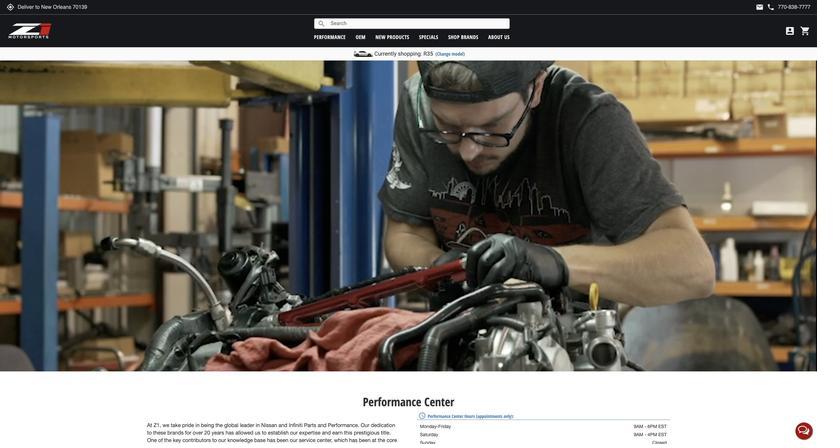 Task type: describe. For each thing, give the bounding box(es) containing it.
access_time performance center hours (appointments only):
[[418, 413, 514, 420]]

for
[[185, 430, 191, 436]]

which
[[334, 438, 348, 444]]

9am for 9am - 6pm est
[[634, 425, 643, 430]]

account_box
[[785, 26, 795, 36]]

one
[[147, 438, 157, 444]]

us
[[255, 430, 260, 436]]

20
[[204, 430, 210, 436]]

2 in from the left
[[256, 423, 260, 429]]

r35
[[423, 51, 433, 57]]

hours
[[464, 414, 475, 420]]

only):
[[504, 414, 514, 420]]

earn
[[332, 430, 343, 436]]

establish
[[268, 430, 289, 436]]

at
[[147, 423, 152, 429]]

us
[[504, 33, 510, 41]]

new
[[375, 33, 386, 41]]

pride
[[182, 423, 194, 429]]

6pm
[[648, 425, 657, 430]]

performance.
[[328, 423, 359, 429]]

at z1, we take pride in being the global leader in nissan and infiniti parts and performance. our dedication to these brands for over 20 years has allowed us to establish our expertise and earn this prestigious title. one of the key contributors to our knowledge base has been our service center, which has been at the co
[[147, 423, 397, 445]]

1 horizontal spatial brands
[[461, 33, 478, 41]]

nissan
[[261, 423, 277, 429]]

mail phone
[[756, 3, 775, 11]]

brands inside at z1, we take pride in being the global leader in nissan and infiniti parts and performance. our dedication to these brands for over 20 years has allowed us to establish our expertise and earn this prestigious title. one of the key contributors to our knowledge base has been our service center, which has been at the co
[[167, 430, 184, 436]]

prestigious
[[354, 430, 379, 436]]

contributors
[[183, 438, 211, 444]]

0 horizontal spatial has
[[226, 430, 234, 436]]

z1,
[[154, 423, 161, 429]]

currently shopping: r35 (change model)
[[374, 51, 465, 57]]

about
[[488, 33, 503, 41]]

new products link
[[375, 33, 409, 41]]

center,
[[317, 438, 333, 444]]

9am - 4pm est
[[634, 433, 667, 438]]

we
[[163, 423, 169, 429]]

center inside "access_time performance center hours (appointments only):"
[[452, 414, 463, 420]]

service
[[299, 438, 315, 444]]

key
[[173, 438, 181, 444]]

shopping:
[[398, 51, 422, 57]]

z1 motorsports logo image
[[8, 23, 52, 39]]

shop
[[448, 33, 460, 41]]

mail
[[756, 3, 764, 11]]

of
[[158, 438, 163, 444]]

oem link
[[356, 33, 366, 41]]

and up center,
[[322, 430, 331, 436]]

new products
[[375, 33, 409, 41]]

specials link
[[419, 33, 438, 41]]

9am - 6pm est
[[634, 425, 667, 430]]

and up establish
[[279, 423, 287, 429]]

shop brands
[[448, 33, 478, 41]]

2 been from the left
[[359, 438, 371, 444]]

search
[[318, 20, 325, 28]]

1 in from the left
[[195, 423, 200, 429]]

Search search field
[[325, 19, 509, 29]]

performance inside "access_time performance center hours (appointments only):"
[[428, 414, 451, 420]]

allowed
[[235, 430, 253, 436]]

knowledge
[[227, 438, 253, 444]]

(change model) link
[[436, 51, 465, 57]]



Task type: vqa. For each thing, say whether or not it's contained in the screenshot.
High- VQ35DE
no



Task type: locate. For each thing, give the bounding box(es) containing it.
est right "6pm"
[[658, 425, 667, 430]]

2 9am from the top
[[634, 433, 643, 438]]

over
[[193, 430, 203, 436]]

years
[[212, 430, 224, 436]]

0 vertical spatial brands
[[461, 33, 478, 41]]

center
[[424, 395, 454, 411], [452, 414, 463, 420]]

1 vertical spatial performance
[[428, 414, 451, 420]]

2 horizontal spatial has
[[349, 438, 357, 444]]

(appointments
[[476, 414, 502, 420]]

1 vertical spatial center
[[452, 414, 463, 420]]

9am left "6pm"
[[634, 425, 643, 430]]

account_box link
[[783, 26, 797, 36]]

-
[[645, 425, 646, 430], [645, 433, 646, 438]]

specials
[[419, 33, 438, 41]]

shopping_cart
[[800, 26, 811, 36]]

been
[[277, 438, 288, 444], [359, 438, 371, 444]]

- for 4pm
[[645, 433, 646, 438]]

in up us
[[256, 423, 260, 429]]

1 vertical spatial est
[[658, 433, 667, 438]]

parts
[[304, 423, 316, 429]]

at
[[372, 438, 376, 444]]

performance link
[[314, 33, 346, 41]]

the
[[215, 423, 223, 429], [164, 438, 172, 444], [378, 438, 385, 444]]

performance
[[363, 395, 421, 411], [428, 414, 451, 420]]

mail link
[[756, 3, 764, 11]]

expertise
[[299, 430, 321, 436]]

access_time
[[418, 413, 426, 420]]

phone
[[767, 3, 775, 11]]

est for 9am - 6pm est
[[658, 425, 667, 430]]

- left "6pm"
[[645, 425, 646, 430]]

- for 6pm
[[645, 425, 646, 430]]

been down prestigious
[[359, 438, 371, 444]]

1 horizontal spatial to
[[212, 438, 217, 444]]

est
[[658, 425, 667, 430], [658, 433, 667, 438]]

oem
[[356, 33, 366, 41]]

in
[[195, 423, 200, 429], [256, 423, 260, 429]]

been down establish
[[277, 438, 288, 444]]

to down at
[[147, 430, 152, 436]]

brands right shop
[[461, 33, 478, 41]]

global
[[224, 423, 238, 429]]

4pm
[[648, 433, 657, 438]]

and
[[279, 423, 287, 429], [318, 423, 326, 429], [322, 430, 331, 436]]

2 - from the top
[[645, 433, 646, 438]]

has down establish
[[267, 438, 275, 444]]

brands
[[461, 33, 478, 41], [167, 430, 184, 436]]

9am for 9am - 4pm est
[[634, 433, 643, 438]]

take
[[171, 423, 181, 429]]

has down the this
[[349, 438, 357, 444]]

title.
[[381, 430, 391, 436]]

1 vertical spatial 9am
[[634, 433, 643, 438]]

9am
[[634, 425, 643, 430], [634, 433, 643, 438]]

1 9am from the top
[[634, 425, 643, 430]]

the right the "at"
[[378, 438, 385, 444]]

our left service
[[290, 438, 297, 444]]

0 vertical spatial center
[[424, 395, 454, 411]]

the right of
[[164, 438, 172, 444]]

0 horizontal spatial been
[[277, 438, 288, 444]]

has down global
[[226, 430, 234, 436]]

brands down take
[[167, 430, 184, 436]]

1 horizontal spatial has
[[267, 438, 275, 444]]

performance up monday-friday
[[428, 414, 451, 420]]

dedication
[[371, 423, 395, 429]]

monday-friday
[[420, 425, 451, 430]]

1 vertical spatial -
[[645, 433, 646, 438]]

1 been from the left
[[277, 438, 288, 444]]

9am left 4pm at the bottom of page
[[634, 433, 643, 438]]

performance
[[314, 33, 346, 41]]

1 horizontal spatial performance
[[428, 414, 451, 420]]

our down infiniti
[[290, 430, 298, 436]]

model)
[[452, 51, 465, 57]]

the up years
[[215, 423, 223, 429]]

1 horizontal spatial in
[[256, 423, 260, 429]]

2 horizontal spatial the
[[378, 438, 385, 444]]

0 horizontal spatial in
[[195, 423, 200, 429]]

about us
[[488, 33, 510, 41]]

about us link
[[488, 33, 510, 41]]

- left 4pm at the bottom of page
[[645, 433, 646, 438]]

has
[[226, 430, 234, 436], [267, 438, 275, 444], [349, 438, 357, 444]]

1 horizontal spatial been
[[359, 438, 371, 444]]

friday
[[438, 425, 451, 430]]

performance up dedication
[[363, 395, 421, 411]]

1 - from the top
[[645, 425, 646, 430]]

0 vertical spatial 9am
[[634, 425, 643, 430]]

currently
[[374, 51, 397, 57]]

shopping_cart link
[[798, 26, 811, 36]]

1 horizontal spatial the
[[215, 423, 223, 429]]

these
[[153, 430, 166, 436]]

(change
[[436, 51, 451, 57]]

est right 4pm at the bottom of page
[[658, 433, 667, 438]]

0 horizontal spatial performance
[[363, 395, 421, 411]]

1 vertical spatial brands
[[167, 430, 184, 436]]

to down years
[[212, 438, 217, 444]]

performance center
[[363, 395, 454, 411]]

0 vertical spatial performance
[[363, 395, 421, 411]]

our
[[361, 423, 369, 429]]

2 est from the top
[[658, 433, 667, 438]]

to
[[147, 430, 152, 436], [262, 430, 266, 436], [212, 438, 217, 444]]

leader
[[240, 423, 254, 429]]

in up over
[[195, 423, 200, 429]]

our down years
[[218, 438, 226, 444]]

phone link
[[767, 3, 811, 11]]

0 vertical spatial est
[[658, 425, 667, 430]]

to right us
[[262, 430, 266, 436]]

0 horizontal spatial brands
[[167, 430, 184, 436]]

est for 9am - 4pm est
[[658, 433, 667, 438]]

this
[[344, 430, 352, 436]]

center up access_time
[[424, 395, 454, 411]]

center left hours
[[452, 414, 463, 420]]

0 horizontal spatial the
[[164, 438, 172, 444]]

and right parts
[[318, 423, 326, 429]]

2 horizontal spatial to
[[262, 430, 266, 436]]

0 vertical spatial -
[[645, 425, 646, 430]]

our
[[290, 430, 298, 436], [218, 438, 226, 444], [290, 438, 297, 444]]

shop brands link
[[448, 33, 478, 41]]

products
[[387, 33, 409, 41]]

base
[[254, 438, 266, 444]]

saturday
[[420, 433, 438, 438]]

infiniti
[[289, 423, 303, 429]]

0 horizontal spatial to
[[147, 430, 152, 436]]

monday-
[[420, 425, 438, 430]]

1 est from the top
[[658, 425, 667, 430]]

my_location
[[7, 3, 14, 11]]

being
[[201, 423, 214, 429]]



